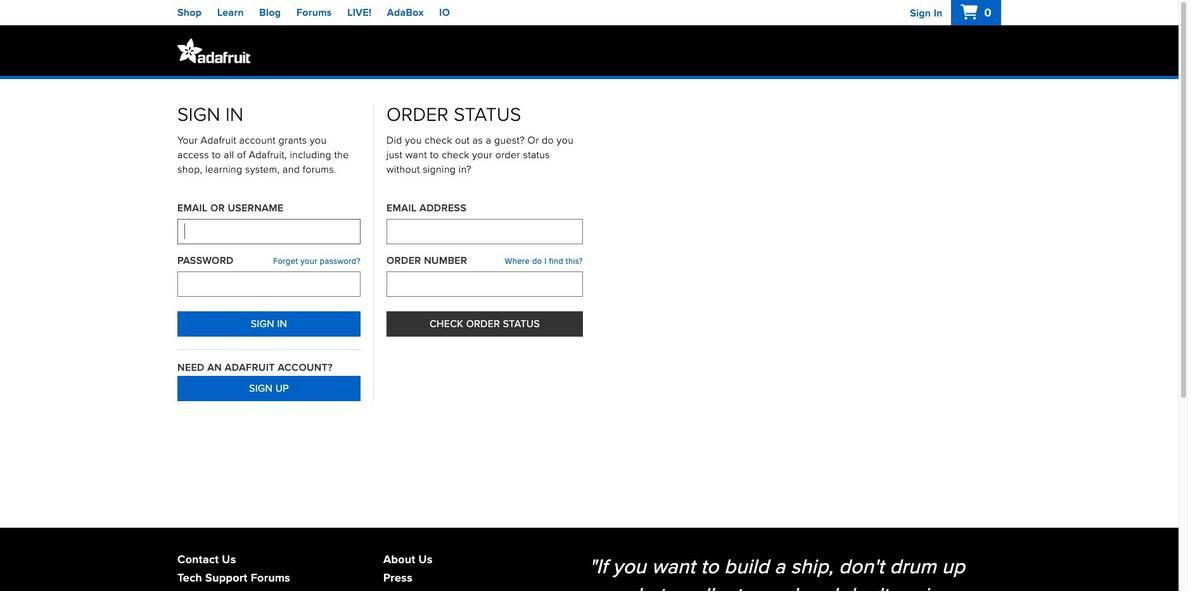 Task type: locate. For each thing, give the bounding box(es) containing it.
None text field
[[177, 219, 361, 245]]

None text field
[[387, 219, 583, 245], [387, 272, 583, 297], [387, 219, 583, 245], [387, 272, 583, 297]]

None password field
[[177, 272, 361, 297]]

None submit
[[177, 312, 361, 337], [387, 312, 583, 337], [177, 312, 361, 337], [387, 312, 583, 337]]



Task type: describe. For each thing, give the bounding box(es) containing it.
adafruit logo image
[[177, 38, 250, 63]]



